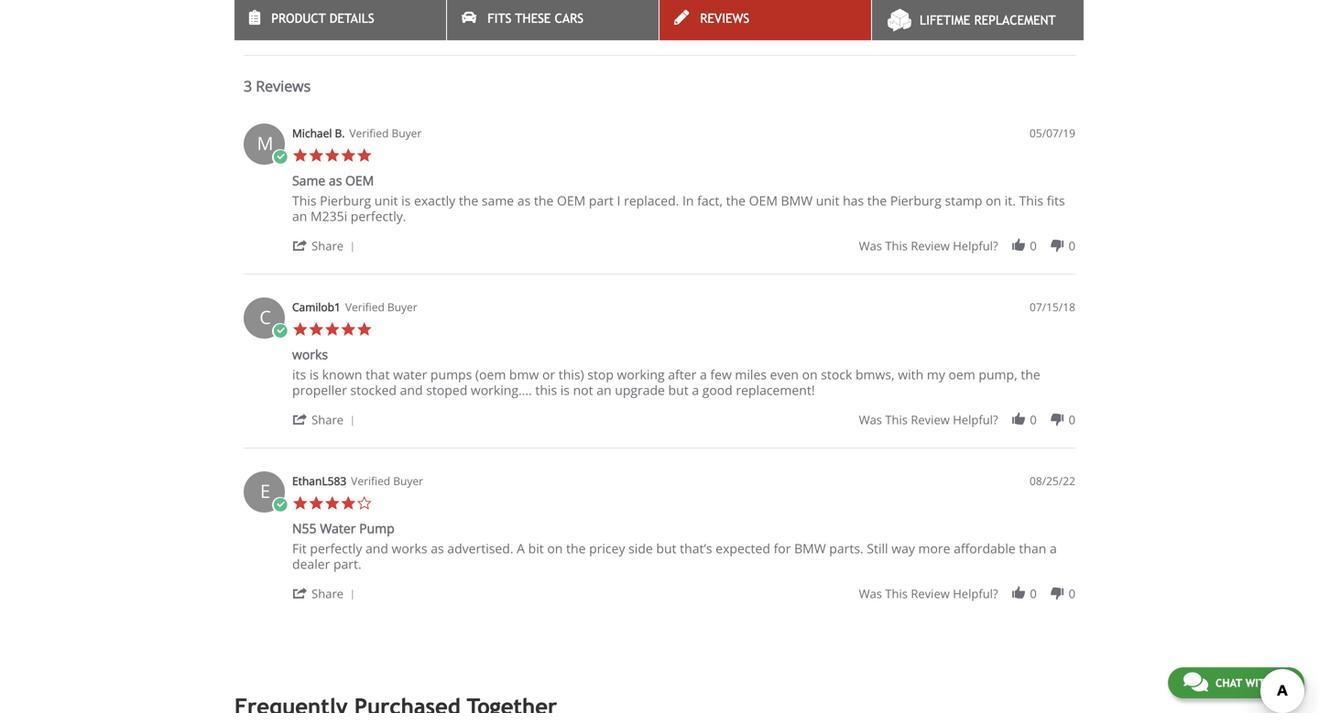 Task type: vqa. For each thing, say whether or not it's contained in the screenshot.


Task type: describe. For each thing, give the bounding box(es) containing it.
the right same
[[534, 192, 554, 209]]

part
[[589, 192, 614, 209]]

share button for e
[[292, 585, 361, 602]]

share button for c
[[292, 411, 361, 428]]

0 vertical spatial buyer
[[392, 126, 422, 141]]

star image down camilob1 verified buyer
[[356, 322, 372, 338]]

replaced.
[[624, 192, 679, 209]]

images & videos image
[[459, 0, 661, 32]]

on inside n55 water pump fit perfectly and works as advertised. a bit on the pricey side but that's expected for bmw parts. still way more affordable than a dealer part.
[[547, 540, 563, 558]]

the right has
[[867, 192, 887, 209]]

2 this from the left
[[1019, 192, 1044, 209]]

water
[[320, 520, 356, 537]]

review for c
[[911, 412, 950, 428]]

working
[[617, 366, 665, 383]]

known
[[322, 366, 362, 383]]

2 unit from the left
[[816, 192, 840, 209]]

for
[[774, 540, 791, 558]]

stop
[[588, 366, 614, 383]]

expected
[[716, 540, 770, 558]]

after
[[668, 366, 697, 383]]

a
[[517, 540, 525, 558]]

m
[[257, 131, 273, 156]]

bmws,
[[856, 366, 895, 383]]

and inside n55 water pump fit perfectly and works as advertised. a bit on the pricey side but that's expected for bmw parts. still way more affordable than a dealer part.
[[366, 540, 388, 558]]

exactly
[[414, 192, 456, 209]]

an inside works its is known that water pumps (oem bmw or this) stop working after a few miles even on stock bmws, with my oem pump, the propeller stocked and stoped working.... this is not an upgrade but a good replacement!
[[597, 382, 612, 399]]

2 horizontal spatial is
[[560, 382, 570, 399]]

good
[[702, 382, 733, 399]]

with inside "chat with us" link
[[1246, 677, 1273, 690]]

reviews link
[[660, 0, 871, 40]]

share for c
[[312, 412, 344, 428]]

pump,
[[979, 366, 1018, 383]]

review date 08/25/22 element
[[1030, 474, 1076, 489]]

0 horizontal spatial oem
[[345, 172, 374, 189]]

fits these cars link
[[447, 0, 659, 40]]

camilob1
[[292, 300, 341, 315]]

this)
[[559, 366, 584, 383]]

pump
[[359, 520, 395, 537]]

0 vertical spatial as
[[329, 172, 342, 189]]

the left same
[[459, 192, 478, 209]]

fit
[[292, 540, 307, 558]]

working....
[[471, 382, 532, 399]]

product
[[271, 11, 326, 26]]

lifetime
[[920, 13, 971, 27]]

share image for e
[[292, 586, 308, 602]]

bit
[[528, 540, 544, 558]]

chat with us link
[[1168, 668, 1305, 699]]

lifetime replacement
[[920, 13, 1056, 27]]

the inside works its is known that water pumps (oem bmw or this) stop working after a few miles even on stock bmws, with my oem pump, the propeller stocked and stoped working.... this is not an upgrade but a good replacement!
[[1021, 366, 1041, 383]]

is inside same as oem this pierburg unit is exactly the same as the oem part i replaced. in fact, the oem bmw unit has the pierburg stamp on it. this fits an m235i perfectly.
[[401, 192, 411, 209]]

michael
[[292, 126, 332, 141]]

vote up review by camilob1 on 15 jul 2018 image
[[1011, 412, 1027, 428]]

a inside n55 water pump fit perfectly and works as advertised. a bit on the pricey side but that's expected for bmw parts. still way more affordable than a dealer part.
[[1050, 540, 1057, 558]]

helpful? for c
[[953, 412, 998, 428]]

0 vertical spatial verified
[[349, 126, 389, 141]]

star image down "camilob1"
[[324, 322, 340, 338]]

even
[[770, 366, 799, 383]]

helpful? for m
[[953, 238, 998, 254]]

2 horizontal spatial oem
[[749, 192, 778, 209]]

advertised.
[[447, 540, 514, 558]]

0 right vote up review by michael b. on  7 may 2019 "image"
[[1030, 238, 1037, 254]]

1 unit from the left
[[375, 192, 398, 209]]

star image right circle checkmark image
[[292, 322, 308, 338]]

same as oem this pierburg unit is exactly the same as the oem part i replaced. in fact, the oem bmw unit has the pierburg stamp on it. this fits an m235i perfectly.
[[292, 172, 1065, 225]]

perfectly
[[310, 540, 362, 558]]

that
[[366, 366, 390, 383]]

few
[[710, 366, 732, 383]]

fact,
[[697, 192, 723, 209]]

buyer for e
[[393, 474, 423, 489]]

water
[[393, 366, 427, 383]]

vote down review by ethanl583 on 25 aug 2022 image
[[1049, 586, 1065, 602]]

cars
[[555, 11, 584, 26]]

review for e
[[911, 586, 950, 602]]

share button for m
[[292, 237, 361, 254]]

miles
[[735, 366, 767, 383]]

verified for c
[[345, 300, 385, 315]]

but inside works its is known that water pumps (oem bmw or this) stop working after a few miles even on stock bmws, with my oem pump, the propeller stocked and stoped working.... this is not an upgrade but a good replacement!
[[668, 382, 689, 399]]

verified buyer heading for m
[[349, 126, 422, 141]]

(oem
[[475, 366, 506, 383]]

this for m
[[885, 238, 908, 254]]

group for m
[[859, 238, 1076, 254]]

review date 05/07/19 element
[[1030, 126, 1076, 141]]

review date 07/15/18 element
[[1030, 300, 1076, 315]]

side
[[629, 540, 653, 558]]

same
[[482, 192, 514, 209]]

as inside n55 water pump fit perfectly and works as advertised. a bit on the pricey side but that's expected for bmw parts. still way more affordable than a dealer part.
[[431, 540, 444, 558]]

a left good
[[692, 382, 699, 399]]

chat with us
[[1216, 677, 1289, 690]]

helpful? for e
[[953, 586, 998, 602]]

was this review helpful? for m
[[859, 238, 998, 254]]

circle checkmark image for e
[[272, 498, 288, 514]]

star image up n55
[[292, 496, 308, 512]]

seperator image
[[347, 590, 358, 601]]

2 pierburg from the left
[[890, 192, 942, 209]]

review for m
[[911, 238, 950, 254]]

fits these cars
[[488, 11, 584, 26]]

propeller
[[292, 382, 347, 399]]

replacement!
[[736, 382, 815, 399]]

works inside works its is known that water pumps (oem bmw or this) stop working after a few miles even on stock bmws, with my oem pump, the propeller stocked and stoped working.... this is not an upgrade but a good replacement!
[[292, 346, 328, 363]]

dealer
[[292, 556, 330, 573]]

lifetime replacement link
[[872, 0, 1084, 40]]

1 horizontal spatial oem
[[557, 192, 586, 209]]

fits
[[488, 11, 512, 26]]

with inside works its is known that water pumps (oem bmw or this) stop working after a few miles even on stock bmws, with my oem pump, the propeller stocked and stoped working.... this is not an upgrade but a good replacement!
[[898, 366, 924, 383]]

same
[[292, 172, 326, 189]]

ethanl583 verified buyer
[[292, 474, 423, 489]]

08/25/22
[[1030, 474, 1076, 489]]

group for e
[[859, 586, 1076, 602]]

0 right vote down review by camilob1 on 15 jul 2018 'image'
[[1069, 412, 1076, 428]]

share for e
[[312, 586, 344, 602]]

upgrade
[[615, 382, 665, 399]]

pumps
[[431, 366, 472, 383]]



Task type: locate. For each thing, give the bounding box(es) containing it.
bmw right for at right
[[794, 540, 826, 558]]

1 vertical spatial verified
[[345, 300, 385, 315]]

2 vertical spatial verified
[[351, 474, 390, 489]]

was down has
[[859, 238, 882, 254]]

1 horizontal spatial an
[[597, 382, 612, 399]]

seperator image
[[347, 242, 358, 253], [347, 416, 358, 427]]

bmw inside n55 water pump fit perfectly and works as advertised. a bit on the pricey side but that's expected for bmw parts. still way more affordable than a dealer part.
[[794, 540, 826, 558]]

1 vertical spatial with
[[1246, 677, 1273, 690]]

more
[[918, 540, 951, 558]]

rating image
[[244, 0, 445, 32]]

on left the it.
[[986, 192, 1001, 209]]

its
[[292, 366, 306, 383]]

affordable
[[954, 540, 1016, 558]]

verified right "b."
[[349, 126, 389, 141]]

0 vertical spatial an
[[292, 208, 307, 225]]

share left seperator icon
[[312, 586, 344, 602]]

1 horizontal spatial with
[[1246, 677, 1273, 690]]

the right fact,
[[726, 192, 746, 209]]

works its is known that water pumps (oem bmw or this) stop working after a few miles even on stock bmws, with my oem pump, the propeller stocked and stoped working.... this is not an upgrade but a good replacement!
[[292, 346, 1041, 399]]

0 horizontal spatial is
[[310, 366, 319, 383]]

0 horizontal spatial works
[[292, 346, 328, 363]]

seperator image down m235i
[[347, 242, 358, 253]]

these
[[515, 11, 551, 26]]

vote up review by ethanl583 on 25 aug 2022 image
[[1011, 586, 1027, 602]]

2 vertical spatial was
[[859, 586, 882, 602]]

was for e
[[859, 586, 882, 602]]

verified for e
[[351, 474, 390, 489]]

circle checkmark image
[[272, 323, 288, 339]]

this for c
[[885, 412, 908, 428]]

with left us
[[1246, 677, 1273, 690]]

2 vertical spatial share button
[[292, 585, 361, 602]]

but right upgrade
[[668, 382, 689, 399]]

works heading
[[292, 346, 328, 367]]

product details
[[271, 11, 374, 26]]

3 was this review helpful? from the top
[[859, 586, 998, 602]]

seperator image for m
[[347, 242, 358, 253]]

3 reviews
[[244, 76, 311, 96]]

an inside same as oem this pierburg unit is exactly the same as the oem part i replaced. in fact, the oem bmw unit has the pierburg stamp on it. this fits an m235i perfectly.
[[292, 208, 307, 225]]

share down 'propeller'
[[312, 412, 344, 428]]

1 vertical spatial helpful?
[[953, 412, 998, 428]]

stoped
[[426, 382, 468, 399]]

2 vertical spatial helpful?
[[953, 586, 998, 602]]

1 vertical spatial works
[[392, 540, 427, 558]]

verified up empty star icon
[[351, 474, 390, 489]]

unit left has
[[816, 192, 840, 209]]

is left exactly at the left top of the page
[[401, 192, 411, 209]]

was this review helpful? down more at bottom right
[[859, 586, 998, 602]]

star image
[[292, 148, 308, 164], [356, 148, 372, 164], [292, 322, 308, 338], [324, 322, 340, 338], [356, 322, 372, 338], [292, 496, 308, 512], [324, 496, 340, 512]]

share down m235i
[[312, 238, 344, 254]]

star image
[[308, 148, 324, 164], [324, 148, 340, 164], [340, 148, 356, 164], [308, 322, 324, 338], [340, 322, 356, 338], [308, 496, 324, 512], [340, 496, 356, 512]]

share image down dealer
[[292, 586, 308, 602]]

share
[[312, 238, 344, 254], [312, 412, 344, 428], [312, 586, 344, 602]]

buyer right "b."
[[392, 126, 422, 141]]

oem right fact,
[[749, 192, 778, 209]]

1 group from the top
[[859, 238, 1076, 254]]

1 vertical spatial but
[[656, 540, 677, 558]]

2 was this review helpful? from the top
[[859, 412, 998, 428]]

1 vertical spatial on
[[802, 366, 818, 383]]

0 vertical spatial bmw
[[781, 192, 813, 209]]

circle checkmark image for m
[[272, 149, 288, 165]]

verified right "camilob1"
[[345, 300, 385, 315]]

0 vertical spatial and
[[400, 382, 423, 399]]

c
[[259, 305, 271, 330]]

2 seperator image from the top
[[347, 416, 358, 427]]

comments image
[[1184, 672, 1208, 694]]

us
[[1276, 677, 1289, 690]]

works up its
[[292, 346, 328, 363]]

the right pump,
[[1021, 366, 1041, 383]]

parts.
[[829, 540, 864, 558]]

0 vertical spatial was this review helpful?
[[859, 238, 998, 254]]

0 vertical spatial share button
[[292, 237, 361, 254]]

was this review helpful? for e
[[859, 586, 998, 602]]

2 vertical spatial verified buyer heading
[[351, 474, 423, 489]]

works down pump
[[392, 540, 427, 558]]

is
[[401, 192, 411, 209], [310, 366, 319, 383], [560, 382, 570, 399]]

0 horizontal spatial on
[[547, 540, 563, 558]]

n55
[[292, 520, 317, 537]]

oem up perfectly. on the top of page
[[345, 172, 374, 189]]

michael b. verified buyer
[[292, 126, 422, 141]]

the left pricey
[[566, 540, 586, 558]]

camilob1 verified buyer
[[292, 300, 417, 315]]

is right its
[[310, 366, 319, 383]]

i
[[617, 192, 621, 209]]

it.
[[1005, 192, 1016, 209]]

product details link
[[235, 0, 446, 40]]

share image for c
[[292, 412, 308, 428]]

group down stamp
[[859, 238, 1076, 254]]

2 share button from the top
[[292, 411, 361, 428]]

pierburg down same
[[320, 192, 371, 209]]

1 horizontal spatial as
[[431, 540, 444, 558]]

1 vertical spatial was this review helpful?
[[859, 412, 998, 428]]

chat
[[1216, 677, 1242, 690]]

1 circle checkmark image from the top
[[272, 149, 288, 165]]

0 vertical spatial share
[[312, 238, 344, 254]]

m235i
[[311, 208, 347, 225]]

unit left exactly at the left top of the page
[[375, 192, 398, 209]]

tab panel containing m
[[235, 115, 1085, 622]]

works
[[292, 346, 328, 363], [392, 540, 427, 558]]

as
[[329, 172, 342, 189], [517, 192, 531, 209], [431, 540, 444, 558]]

was down bmws,
[[859, 412, 882, 428]]

my
[[927, 366, 945, 383]]

stocked
[[350, 382, 397, 399]]

stamp
[[945, 192, 983, 209]]

1 share from the top
[[312, 238, 344, 254]]

0 horizontal spatial an
[[292, 208, 307, 225]]

on
[[986, 192, 1001, 209], [802, 366, 818, 383], [547, 540, 563, 558]]

share for m
[[312, 238, 344, 254]]

was
[[859, 238, 882, 254], [859, 412, 882, 428], [859, 586, 882, 602]]

1 vertical spatial seperator image
[[347, 416, 358, 427]]

1 vertical spatial as
[[517, 192, 531, 209]]

buyer for c
[[387, 300, 417, 315]]

05/07/19
[[1030, 126, 1076, 141]]

3 group from the top
[[859, 586, 1076, 602]]

2 vertical spatial on
[[547, 540, 563, 558]]

0 horizontal spatial with
[[898, 366, 924, 383]]

verified buyer heading up empty star icon
[[351, 474, 423, 489]]

1 helpful? from the top
[[953, 238, 998, 254]]

buyer up pump
[[393, 474, 423, 489]]

still
[[867, 540, 888, 558]]

the
[[459, 192, 478, 209], [534, 192, 554, 209], [726, 192, 746, 209], [867, 192, 887, 209], [1021, 366, 1041, 383], [566, 540, 586, 558]]

2 was from the top
[[859, 412, 882, 428]]

verified buyer heading right "b."
[[349, 126, 422, 141]]

perfectly.
[[351, 208, 406, 225]]

bmw inside same as oem this pierburg unit is exactly the same as the oem part i replaced. in fact, the oem bmw unit has the pierburg stamp on it. this fits an m235i perfectly.
[[781, 192, 813, 209]]

0 horizontal spatial unit
[[375, 192, 398, 209]]

pricey
[[589, 540, 625, 558]]

but
[[668, 382, 689, 399], [656, 540, 677, 558]]

oem left part
[[557, 192, 586, 209]]

2 share image from the top
[[292, 412, 308, 428]]

or
[[542, 366, 555, 383]]

on inside same as oem this pierburg unit is exactly the same as the oem part i replaced. in fact, the oem bmw unit has the pierburg stamp on it. this fits an m235i perfectly.
[[986, 192, 1001, 209]]

and down pump
[[366, 540, 388, 558]]

helpful? left vote up review by ethanl583 on 25 aug 2022 image
[[953, 586, 998, 602]]

vote up review by michael b. on  7 may 2019 image
[[1011, 238, 1027, 254]]

1 seperator image from the top
[[347, 242, 358, 253]]

1 horizontal spatial on
[[802, 366, 818, 383]]

0 vertical spatial group
[[859, 238, 1076, 254]]

2 vertical spatial review
[[911, 586, 950, 602]]

fits
[[1047, 192, 1065, 209]]

this
[[885, 238, 908, 254], [535, 382, 557, 399], [885, 412, 908, 428], [885, 586, 908, 602]]

0
[[1030, 238, 1037, 254], [1069, 238, 1076, 254], [1030, 412, 1037, 428], [1069, 412, 1076, 428], [1030, 586, 1037, 602], [1069, 586, 1076, 602]]

was for m
[[859, 238, 882, 254]]

that's
[[680, 540, 712, 558]]

1 vertical spatial group
[[859, 412, 1076, 428]]

3 helpful? from the top
[[953, 586, 998, 602]]

this inside works its is known that water pumps (oem bmw or this) stop working after a few miles even on stock bmws, with my oem pump, the propeller stocked and stoped working.... this is not an upgrade but a good replacement!
[[535, 382, 557, 399]]

empty star image
[[356, 496, 372, 512]]

2 horizontal spatial as
[[517, 192, 531, 209]]

the inside n55 water pump fit perfectly and works as advertised. a bit on the pricey side but that's expected for bmw parts. still way more affordable than a dealer part.
[[566, 540, 586, 558]]

group
[[859, 238, 1076, 254], [859, 412, 1076, 428], [859, 586, 1076, 602]]

group for c
[[859, 412, 1076, 428]]

way
[[892, 540, 915, 558]]

0 vertical spatial but
[[668, 382, 689, 399]]

not
[[573, 382, 593, 399]]

3 share image from the top
[[292, 586, 308, 602]]

1 was from the top
[[859, 238, 882, 254]]

0 right 'vote up review by camilob1 on 15 jul 2018' 'image'
[[1030, 412, 1037, 428]]

0 right vote up review by ethanl583 on 25 aug 2022 image
[[1030, 586, 1037, 602]]

this
[[292, 192, 317, 209], [1019, 192, 1044, 209]]

0 vertical spatial helpful?
[[953, 238, 998, 254]]

share image for m
[[292, 238, 308, 254]]

1 vertical spatial reviews
[[256, 76, 311, 96]]

2 horizontal spatial on
[[986, 192, 1001, 209]]

and
[[400, 382, 423, 399], [366, 540, 388, 558]]

0 vertical spatial seperator image
[[347, 242, 358, 253]]

0 horizontal spatial and
[[366, 540, 388, 558]]

on right bit
[[547, 540, 563, 558]]

review down more at bottom right
[[911, 586, 950, 602]]

this right the it.
[[1019, 192, 1044, 209]]

2 vertical spatial buyer
[[393, 474, 423, 489]]

1 horizontal spatial reviews
[[700, 11, 750, 26]]

2 circle checkmark image from the top
[[272, 498, 288, 514]]

2 vertical spatial as
[[431, 540, 444, 558]]

an left m235i
[[292, 208, 307, 225]]

seperator image down 'stocked'
[[347, 416, 358, 427]]

tab panel
[[235, 115, 1085, 622]]

share image
[[292, 238, 308, 254], [292, 412, 308, 428], [292, 586, 308, 602]]

1 vertical spatial verified buyer heading
[[345, 300, 417, 315]]

in
[[683, 192, 694, 209]]

verified buyer heading
[[349, 126, 422, 141], [345, 300, 417, 315], [351, 474, 423, 489]]

group down affordable at the bottom right
[[859, 586, 1076, 602]]

part.
[[333, 556, 362, 573]]

0 horizontal spatial pierburg
[[320, 192, 371, 209]]

1 vertical spatial share button
[[292, 411, 361, 428]]

0 vertical spatial works
[[292, 346, 328, 363]]

seperator image for c
[[347, 416, 358, 427]]

3 share from the top
[[312, 586, 344, 602]]

2 vertical spatial share
[[312, 586, 344, 602]]

share button down 'propeller'
[[292, 411, 361, 428]]

review
[[911, 238, 950, 254], [911, 412, 950, 428], [911, 586, 950, 602]]

this for e
[[885, 586, 908, 602]]

than
[[1019, 540, 1047, 558]]

0 horizontal spatial this
[[292, 192, 317, 209]]

pierburg left stamp
[[890, 192, 942, 209]]

3 share button from the top
[[292, 585, 361, 602]]

e
[[260, 479, 270, 504]]

a right than
[[1050, 540, 1057, 558]]

an right not
[[597, 382, 612, 399]]

and left stoped
[[400, 382, 423, 399]]

3 review from the top
[[911, 586, 950, 602]]

0 horizontal spatial reviews
[[256, 76, 311, 96]]

was this review helpful? down my
[[859, 412, 998, 428]]

details
[[330, 11, 374, 26]]

a
[[700, 366, 707, 383], [692, 382, 699, 399], [1050, 540, 1057, 558]]

same as oem heading
[[292, 172, 374, 193]]

1 horizontal spatial works
[[392, 540, 427, 558]]

2 review from the top
[[911, 412, 950, 428]]

1 vertical spatial buyer
[[387, 300, 417, 315]]

1 was this review helpful? from the top
[[859, 238, 998, 254]]

2 vertical spatial was this review helpful?
[[859, 586, 998, 602]]

0 vertical spatial reviews
[[700, 11, 750, 26]]

0 vertical spatial on
[[986, 192, 1001, 209]]

1 vertical spatial share
[[312, 412, 344, 428]]

but right side
[[656, 540, 677, 558]]

1 vertical spatial share image
[[292, 412, 308, 428]]

2 vertical spatial share image
[[292, 586, 308, 602]]

0 horizontal spatial as
[[329, 172, 342, 189]]

1 review from the top
[[911, 238, 950, 254]]

verified buyer heading for e
[[351, 474, 423, 489]]

1 vertical spatial review
[[911, 412, 950, 428]]

b.
[[335, 126, 345, 141]]

0 vertical spatial with
[[898, 366, 924, 383]]

helpful? left 'vote up review by camilob1 on 15 jul 2018' 'image'
[[953, 412, 998, 428]]

star image down michael
[[292, 148, 308, 164]]

n55 water pump fit perfectly and works as advertised. a bit on the pricey side but that's expected for bmw parts. still way more affordable than a dealer part.
[[292, 520, 1057, 573]]

share button down m235i
[[292, 237, 361, 254]]

2 share from the top
[[312, 412, 344, 428]]

has
[[843, 192, 864, 209]]

and inside works its is known that water pumps (oem bmw or this) stop working after a few miles even on stock bmws, with my oem pump, the propeller stocked and stoped working.... this is not an upgrade but a good replacement!
[[400, 382, 423, 399]]

0 vertical spatial verified buyer heading
[[349, 126, 422, 141]]

with left my
[[898, 366, 924, 383]]

1 pierburg from the left
[[320, 192, 371, 209]]

1 horizontal spatial unit
[[816, 192, 840, 209]]

helpful? left vote up review by michael b. on  7 may 2019 "image"
[[953, 238, 998, 254]]

oem
[[949, 366, 976, 383]]

1 vertical spatial and
[[366, 540, 388, 558]]

review down stamp
[[911, 238, 950, 254]]

0 right vote down review by ethanl583 on 25 aug 2022 "image" on the right bottom of page
[[1069, 586, 1076, 602]]

verified
[[349, 126, 389, 141], [345, 300, 385, 315], [351, 474, 390, 489]]

1 horizontal spatial this
[[1019, 192, 1044, 209]]

helpful?
[[953, 238, 998, 254], [953, 412, 998, 428], [953, 586, 998, 602]]

share image up "camilob1"
[[292, 238, 308, 254]]

0 right vote down review by michael b. on  7 may 2019 icon
[[1069, 238, 1076, 254]]

was this review helpful? down stamp
[[859, 238, 998, 254]]

stock
[[821, 366, 852, 383]]

ethanl583
[[292, 474, 346, 489]]

was this review helpful?
[[859, 238, 998, 254], [859, 412, 998, 428], [859, 586, 998, 602]]

1 vertical spatial was
[[859, 412, 882, 428]]

was down still
[[859, 586, 882, 602]]

was for c
[[859, 412, 882, 428]]

replacement
[[974, 13, 1056, 27]]

circle checkmark image
[[272, 149, 288, 165], [272, 498, 288, 514]]

vote down review by camilob1 on 15 jul 2018 image
[[1049, 412, 1065, 428]]

group down oem
[[859, 412, 1076, 428]]

buyer up water
[[387, 300, 417, 315]]

1 vertical spatial circle checkmark image
[[272, 498, 288, 514]]

1 share image from the top
[[292, 238, 308, 254]]

2 vertical spatial group
[[859, 586, 1076, 602]]

was this review helpful? for c
[[859, 412, 998, 428]]

1 share button from the top
[[292, 237, 361, 254]]

works inside n55 water pump fit perfectly and works as advertised. a bit on the pricey side but that's expected for bmw parts. still way more affordable than a dealer part.
[[392, 540, 427, 558]]

0 vertical spatial review
[[911, 238, 950, 254]]

0 vertical spatial was
[[859, 238, 882, 254]]

on right even
[[802, 366, 818, 383]]

1 vertical spatial bmw
[[794, 540, 826, 558]]

verified buyer heading for c
[[345, 300, 417, 315]]

this down same
[[292, 192, 317, 209]]

bmw
[[781, 192, 813, 209], [794, 540, 826, 558]]

bmw left has
[[781, 192, 813, 209]]

star image up water
[[324, 496, 340, 512]]

but inside n55 water pump fit perfectly and works as advertised. a bit on the pricey side but that's expected for bmw parts. still way more affordable than a dealer part.
[[656, 540, 677, 558]]

2 helpful? from the top
[[953, 412, 998, 428]]

reviews
[[700, 11, 750, 26], [256, 76, 311, 96]]

1 this from the left
[[292, 192, 317, 209]]

07/15/18
[[1030, 300, 1076, 315]]

0 vertical spatial circle checkmark image
[[272, 149, 288, 165]]

star image down the "michael b. verified buyer"
[[356, 148, 372, 164]]

1 horizontal spatial pierburg
[[890, 192, 942, 209]]

0 vertical spatial share image
[[292, 238, 308, 254]]

n55 water pump heading
[[292, 520, 395, 541]]

with
[[898, 366, 924, 383], [1246, 677, 1273, 690]]

1 horizontal spatial and
[[400, 382, 423, 399]]

bmw
[[509, 366, 539, 383]]

1 vertical spatial an
[[597, 382, 612, 399]]

share button down dealer
[[292, 585, 361, 602]]

verified buyer heading right "camilob1"
[[345, 300, 417, 315]]

review down my
[[911, 412, 950, 428]]

2 group from the top
[[859, 412, 1076, 428]]

an
[[292, 208, 307, 225], [597, 382, 612, 399]]

buyer
[[392, 126, 422, 141], [387, 300, 417, 315], [393, 474, 423, 489]]

share image down 'propeller'
[[292, 412, 308, 428]]

unit
[[375, 192, 398, 209], [816, 192, 840, 209]]

3 was from the top
[[859, 586, 882, 602]]

1 horizontal spatial is
[[401, 192, 411, 209]]

vote down review by michael b. on  7 may 2019 image
[[1049, 238, 1065, 254]]

is left not
[[560, 382, 570, 399]]

on inside works its is known that water pumps (oem bmw or this) stop working after a few miles even on stock bmws, with my oem pump, the propeller stocked and stoped working.... this is not an upgrade but a good replacement!
[[802, 366, 818, 383]]

a left few
[[700, 366, 707, 383]]

3
[[244, 76, 252, 96]]



